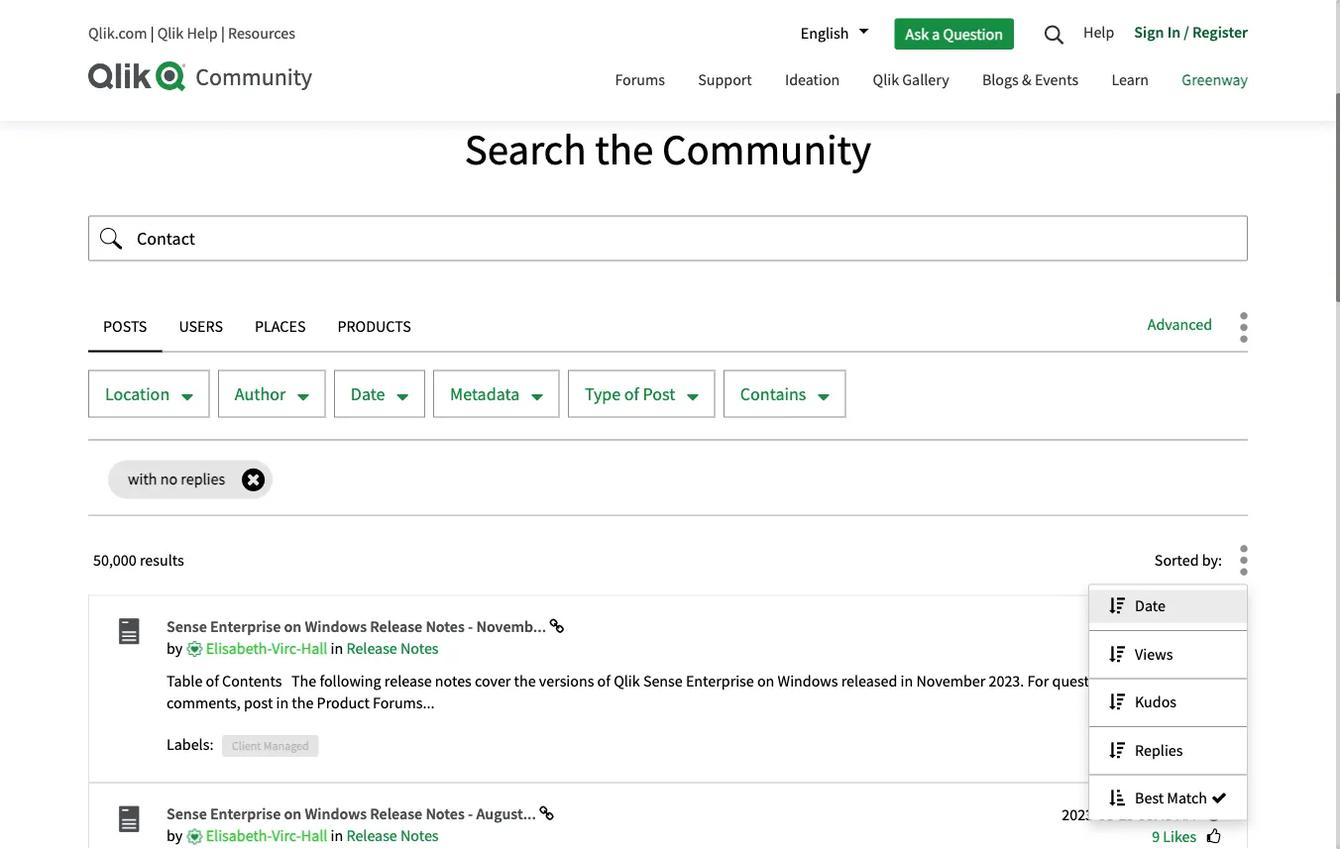 Task type: vqa. For each thing, say whether or not it's contained in the screenshot.
©
no



Task type: describe. For each thing, give the bounding box(es) containing it.
9
[[1153, 828, 1161, 849]]

comments,
[[167, 694, 241, 714]]

register
[[1193, 22, 1249, 42]]

08-
[[1099, 806, 1120, 827]]

dropdown menu items list
[[1089, 585, 1249, 822]]

labels:
[[167, 736, 214, 756]]

with no replies
[[128, 470, 225, 491]]

sign
[[1135, 22, 1165, 42]]

search the community
[[465, 123, 872, 178]]

enterprise for 3 weeks ago 4 likes
[[210, 618, 281, 637]]

sorted by:
[[1155, 551, 1223, 571]]

users
[[179, 317, 223, 337]]

versions
[[539, 672, 595, 692]]

am
[[1177, 806, 1197, 827]]

type
[[585, 383, 621, 406]]

qlik right qlik.com link
[[157, 23, 184, 44]]

1 vertical spatial the
[[514, 672, 536, 692]]

qlik image
[[88, 61, 187, 91]]

blogs & events button
[[968, 53, 1094, 111]]

by:
[[1203, 551, 1223, 571]]

contains
[[741, 383, 807, 406]]

sorted
[[1155, 551, 1200, 571]]

released
[[842, 672, 898, 692]]

resources link
[[228, 23, 295, 44]]

2 | from the left
[[221, 23, 225, 44]]

/
[[1185, 22, 1190, 42]]

in release notes for 3
[[331, 639, 439, 660]]

places
[[255, 317, 306, 337]]

metadata button
[[434, 371, 560, 419]]

use
[[1111, 74, 1135, 95]]

sign in / register
[[1135, 22, 1249, 42]]

support button
[[683, 53, 767, 111]]

3
[[1117, 618, 1125, 639]]

a
[[933, 24, 941, 44]]

cover
[[475, 672, 511, 692]]

1 | from the left
[[150, 23, 154, 44]]

location
[[105, 383, 170, 406]]

by for ‎2023-
[[167, 827, 186, 848]]

ago
[[1173, 618, 1197, 639]]

2023.
[[989, 672, 1025, 692]]

release notes link for 3
[[347, 639, 439, 660]]

kudos link
[[1090, 687, 1248, 720]]

contents
[[222, 672, 282, 692]]

forums button
[[600, 53, 680, 111]]

employee image for 3 weeks ago 4 likes
[[186, 642, 203, 659]]

or
[[1121, 672, 1135, 692]]

community inside list
[[118, 12, 196, 33]]

english button
[[791, 17, 869, 51]]

release notes link for ‎2023-
[[347, 827, 439, 848]]

author button
[[218, 371, 326, 419]]

blogs & events
[[983, 70, 1079, 90]]

forums...
[[373, 694, 435, 714]]

english
[[801, 23, 849, 44]]

windows inside table of contents            the following release notes cover the versions of qlik sense enterprise on windows released in november 2023.   for questions or comments, post in the product forums...
[[778, 672, 839, 692]]

50,000 results alert
[[88, 537, 1155, 586]]

sense enterprise on windows release notes - novemb...
[[167, 618, 550, 637]]

following
[[320, 672, 381, 692]]

forums
[[615, 70, 665, 90]]

learn button
[[1097, 53, 1164, 111]]

qlik inside table of contents            the following release notes cover the versions of qlik sense enterprise on windows released in november 2023.   for questions or comments, post in the product forums...
[[614, 672, 640, 692]]

views link
[[1090, 639, 1248, 672]]

0 vertical spatial the
[[595, 123, 654, 178]]

type of post button
[[568, 371, 716, 419]]

sense enterprise on windows release notes - august...
[[167, 805, 540, 825]]

‎2023-
[[1062, 806, 1099, 827]]

novemb...
[[476, 618, 547, 637]]

ideation button
[[771, 53, 855, 111]]

replies
[[1136, 741, 1184, 762]]

date list item
[[1090, 591, 1248, 624]]

virc- for 3
[[272, 639, 301, 660]]

metadata
[[450, 383, 520, 406]]

learn
[[1112, 70, 1150, 90]]

help link
[[1084, 15, 1125, 53]]

products
[[338, 317, 411, 337]]

events
[[1035, 70, 1079, 90]]

4 likes link
[[1153, 640, 1197, 661]]

client managed
[[232, 739, 309, 755]]

1 vertical spatial search
[[1232, 74, 1277, 95]]

table of contents            the following release notes cover the versions of qlik sense enterprise on windows released in november 2023.   for questions or comments, post in the product forums...
[[167, 672, 1135, 714]]

searchunify's
[[1139, 74, 1229, 95]]

qlik.com | qlik help | resources
[[88, 23, 295, 44]]

post
[[244, 694, 273, 714]]

table
[[167, 672, 203, 692]]

community link
[[88, 61, 581, 92]]

on inside table of contents            the following release notes cover the versions of qlik sense enterprise on windows released in november 2023.   for questions or comments, post in the product forums...
[[758, 672, 775, 692]]

sense inside table of contents            the following release notes cover the versions of qlik sense enterprise on windows released in november 2023.   for questions or comments, post in the product forums...
[[644, 672, 683, 692]]

likes inside 3 weeks ago 4 likes
[[1164, 640, 1197, 661]]

places link
[[240, 304, 321, 353]]

notes up 'release'
[[401, 639, 439, 660]]

enterprise for ‎2023-08-29 08:49 am 9 likes
[[210, 805, 281, 825]]

ideation
[[785, 70, 840, 90]]

sign in / register link
[[1125, 15, 1249, 53]]

windows for ‎2023-08-29 08:49 am 9 likes
[[305, 805, 367, 825]]

elisabeth-virc- hall for ‎2023-
[[206, 827, 328, 848]]

gallery
[[903, 70, 950, 90]]

- for ‎2023-08-29 08:49 am 9 likes
[[468, 805, 473, 825]]



Task type: locate. For each thing, give the bounding box(es) containing it.
2 this is an article image from the top
[[109, 806, 147, 844]]

author
[[235, 383, 286, 406]]

question
[[944, 24, 1004, 44]]

0 vertical spatial by
[[167, 639, 186, 660]]

in
[[1168, 22, 1181, 42]]

qlik inside list
[[88, 12, 115, 33]]

elisabeth- for 3
[[206, 639, 272, 660]]

by down labels: heading
[[167, 827, 186, 848]]

top
[[215, 12, 239, 33]]

sense enterprise on windows release notes - august... link
[[167, 805, 540, 825]]

0 horizontal spatial the
[[292, 694, 314, 714]]

weeks
[[1128, 618, 1170, 639]]

0 horizontal spatial date
[[351, 383, 385, 406]]

in release notes for ‎2023-
[[331, 827, 439, 848]]

tab panel
[[88, 537, 1249, 850]]

qlik community
[[88, 12, 196, 33]]

virc- for ‎2023-
[[272, 827, 301, 848]]

1 vertical spatial release notes link
[[347, 827, 439, 848]]

qlik inside menu bar
[[873, 70, 900, 90]]

help left resources
[[187, 23, 218, 44]]

notes left the august...
[[426, 805, 465, 825]]

managed
[[264, 739, 309, 755]]

sense for 3
[[167, 618, 207, 637]]

in right post
[[276, 694, 289, 714]]

date up weeks
[[1136, 597, 1166, 618]]

1 horizontal spatial help
[[1084, 22, 1115, 42]]

2 horizontal spatial search
[[1232, 74, 1277, 95]]

products link
[[323, 304, 426, 353]]

november
[[917, 672, 986, 692]]

2 vertical spatial sense
[[167, 805, 207, 825]]

1 hall from the top
[[301, 639, 328, 660]]

enterprise inside table of contents            the following release notes cover the versions of qlik sense enterprise on windows released in november 2023.   for questions or comments, post in the product forums...
[[686, 672, 755, 692]]

no
[[160, 470, 178, 491]]

by for 3
[[167, 639, 186, 660]]

0 vertical spatial virc-
[[272, 639, 301, 660]]

with no replies link
[[108, 461, 273, 500]]

0 vertical spatial date
[[351, 383, 385, 406]]

message contains a hyperlink image right the august...
[[540, 807, 554, 823]]

0 vertical spatial on
[[284, 618, 302, 637]]

windows up following at bottom left
[[305, 618, 367, 637]]

qlik.com link
[[88, 23, 147, 44]]

1 virc- from the top
[[272, 639, 301, 660]]

0 vertical spatial elisabeth-
[[206, 639, 272, 660]]

questions
[[1053, 672, 1118, 692]]

0 horizontal spatial |
[[150, 23, 154, 44]]

help inside help link
[[1084, 22, 1115, 42]]

hall for 3
[[301, 639, 328, 660]]

windows
[[305, 618, 367, 637], [778, 672, 839, 692], [305, 805, 367, 825]]

views
[[1136, 645, 1174, 666]]

0 vertical spatial -
[[468, 618, 473, 637]]

best match
[[1136, 789, 1208, 810]]

likes down am
[[1164, 828, 1197, 849]]

2 by from the top
[[167, 827, 186, 848]]

tab list containing posts
[[88, 304, 1249, 353]]

| right qlik.com link
[[150, 23, 154, 44]]

message contains a hyperlink image
[[550, 619, 564, 635], [540, 807, 554, 823]]

&
[[1023, 70, 1032, 90]]

of up 'comments,'
[[206, 672, 219, 692]]

elisabeth-
[[206, 639, 272, 660], [206, 827, 272, 848]]

1 vertical spatial virc-
[[272, 827, 301, 848]]

elisabeth-virc- hall down sense enterprise on windows release notes - august... link
[[206, 827, 328, 848]]

2 elisabeth- from the top
[[206, 827, 272, 848]]

for
[[1028, 672, 1050, 692]]

0 vertical spatial message contains a hyperlink image
[[550, 619, 564, 635]]

4
[[1153, 640, 1161, 661]]

message contains a hyperlink image right 'novemb...'
[[550, 619, 564, 635]]

0 vertical spatial this is an article image
[[109, 618, 147, 656]]

qlik left gallery
[[873, 70, 900, 90]]

ask a question link
[[895, 18, 1015, 49]]

2 vertical spatial enterprise
[[210, 805, 281, 825]]

0 vertical spatial sense
[[167, 618, 207, 637]]

contains button
[[724, 371, 847, 419]]

on for 3
[[284, 618, 302, 637]]

the
[[292, 672, 317, 692]]

1 horizontal spatial |
[[221, 23, 225, 44]]

advanced link
[[1148, 302, 1213, 350]]

0 vertical spatial release notes link
[[347, 639, 439, 660]]

0 vertical spatial hall
[[301, 639, 328, 660]]

use searchunify's search
[[1111, 74, 1277, 95]]

enterprise
[[210, 618, 281, 637], [686, 672, 755, 692], [210, 805, 281, 825]]

2 horizontal spatial the
[[595, 123, 654, 178]]

hall up the
[[301, 639, 328, 660]]

1 employee image from the top
[[186, 642, 203, 659]]

employee image
[[186, 642, 203, 659], [186, 830, 203, 847]]

of right "versions"
[[598, 672, 611, 692]]

sense
[[167, 618, 207, 637], [644, 672, 683, 692], [167, 805, 207, 825]]

on
[[284, 618, 302, 637], [758, 672, 775, 692], [284, 805, 302, 825]]

in release notes
[[331, 639, 439, 660], [331, 827, 439, 848]]

elisabeth-virc- hall for 3
[[206, 639, 328, 660]]

list containing qlik community
[[88, 0, 1194, 49]]

in release notes down sense enterprise on windows release notes - august...
[[331, 827, 439, 848]]

tab list
[[88, 304, 1249, 353]]

1 likes from the top
[[1164, 640, 1197, 661]]

date for date popup button in the left of the page
[[351, 383, 385, 406]]

client
[[232, 739, 261, 755]]

0 vertical spatial likes
[[1164, 640, 1197, 661]]

1 vertical spatial likes
[[1164, 828, 1197, 849]]

Search Query search field
[[88, 216, 1249, 262]]

2 vertical spatial community
[[663, 123, 872, 178]]

0 vertical spatial elisabeth-virc- hall
[[206, 639, 328, 660]]

2 vertical spatial on
[[284, 805, 302, 825]]

likes
[[1164, 640, 1197, 661], [1164, 828, 1197, 849]]

resources
[[228, 23, 295, 44]]

2 in release notes from the top
[[331, 827, 439, 848]]

menu bar
[[600, 53, 1264, 111]]

date down products link on the left of the page
[[351, 383, 385, 406]]

on for ‎2023-
[[284, 805, 302, 825]]

elisabeth-virc- hall
[[206, 639, 328, 660], [206, 827, 328, 848]]

virc- down sense enterprise on windows release notes - august...
[[272, 827, 301, 848]]

sense down labels: heading
[[167, 805, 207, 825]]

1 in release notes from the top
[[331, 639, 439, 660]]

elisabeth-virc- hall up contents
[[206, 639, 328, 660]]

0 vertical spatial employee image
[[186, 642, 203, 659]]

this is an article image for ‎2023-
[[109, 806, 147, 844]]

2 - from the top
[[468, 805, 473, 825]]

employee image up table
[[186, 642, 203, 659]]

| right qlik help link
[[221, 23, 225, 44]]

menu bar containing forums
[[600, 53, 1264, 111]]

posts
[[103, 317, 147, 337]]

sense enterprise on windows release notes - novemb... link
[[167, 618, 550, 637]]

date button
[[334, 371, 425, 419]]

release
[[385, 672, 432, 692]]

release notes link down sense enterprise on windows release notes - august...
[[347, 827, 439, 848]]

1 vertical spatial hall
[[301, 827, 328, 848]]

windows for 3 weeks ago 4 likes
[[305, 618, 367, 637]]

message contains a hyperlink image for ‎2023-08-29 08:49 am 9 likes
[[540, 807, 554, 823]]

ask
[[906, 24, 929, 44]]

windows down managed
[[305, 805, 367, 825]]

1 vertical spatial on
[[758, 672, 775, 692]]

1 vertical spatial employee image
[[186, 830, 203, 847]]

labels: heading
[[167, 735, 216, 757]]

2 virc- from the top
[[272, 827, 301, 848]]

1 vertical spatial sense
[[644, 672, 683, 692]]

2 vertical spatial the
[[292, 694, 314, 714]]

0 vertical spatial windows
[[305, 618, 367, 637]]

users link
[[164, 304, 238, 353]]

1 horizontal spatial the
[[514, 672, 536, 692]]

0 horizontal spatial of
[[206, 672, 219, 692]]

in down "sense enterprise on windows release notes - novemb..." link
[[331, 639, 343, 660]]

employee image for ‎2023-08-29 08:49 am 9 likes
[[186, 830, 203, 847]]

match
[[1168, 789, 1208, 810]]

0 horizontal spatial search
[[258, 12, 303, 33]]

1 vertical spatial elisabeth-virc- hall
[[206, 827, 328, 848]]

replies
[[181, 470, 225, 491]]

the down the forums dropdown button
[[595, 123, 654, 178]]

kudos
[[1136, 693, 1177, 714]]

hall down sense enterprise on windows release notes - august... link
[[301, 827, 328, 848]]

qlik gallery
[[873, 70, 950, 90]]

0 vertical spatial in release notes
[[331, 639, 439, 660]]

virc- up the
[[272, 639, 301, 660]]

product
[[317, 694, 370, 714]]

1 - from the top
[[468, 618, 473, 637]]

sense right "versions"
[[644, 672, 683, 692]]

1 elisabeth-virc- hall from the top
[[206, 639, 328, 660]]

release
[[370, 618, 423, 637], [347, 639, 398, 660], [370, 805, 423, 825], [347, 827, 398, 848]]

the right cover
[[514, 672, 536, 692]]

employee image down labels: heading
[[186, 830, 203, 847]]

the down the
[[292, 694, 314, 714]]

date link
[[1090, 591, 1248, 624]]

of left 'post'
[[625, 383, 640, 406]]

advanced
[[1148, 315, 1213, 335]]

in right released
[[901, 672, 914, 692]]

best match link
[[1090, 783, 1248, 816]]

of for post
[[625, 383, 640, 406]]

2 likes from the top
[[1164, 828, 1197, 849]]

of inside dropdown button
[[625, 383, 640, 406]]

elisabeth- up contents
[[206, 639, 272, 660]]

search for search
[[258, 12, 303, 33]]

2 elisabeth-virc- hall from the top
[[206, 827, 328, 848]]

date inside list item
[[1136, 597, 1166, 618]]

2 vertical spatial search
[[465, 123, 587, 178]]

50,000
[[93, 551, 137, 571]]

in release notes down "sense enterprise on windows release notes - novemb..." link
[[331, 639, 439, 660]]

1 vertical spatial -
[[468, 805, 473, 825]]

message contains a hyperlink image for 3 weeks ago 4 likes
[[550, 619, 564, 635]]

0 horizontal spatial help
[[187, 23, 218, 44]]

greenway
[[1183, 70, 1249, 90]]

by
[[167, 639, 186, 660], [167, 827, 186, 848]]

this is an article image for 3
[[109, 618, 147, 656]]

help
[[1084, 22, 1115, 42], [187, 23, 218, 44]]

2 vertical spatial windows
[[305, 805, 367, 825]]

tab panel containing 50,000 results
[[88, 537, 1249, 850]]

search inside list
[[258, 12, 303, 33]]

1 horizontal spatial search
[[465, 123, 587, 178]]

9 likes link
[[1153, 828, 1197, 849]]

1 this is an article image from the top
[[109, 618, 147, 656]]

0 vertical spatial search
[[258, 12, 303, 33]]

sorted by: heading
[[1155, 537, 1233, 586]]

search
[[258, 12, 303, 33], [1232, 74, 1277, 95], [465, 123, 587, 178]]

1 horizontal spatial date
[[1136, 597, 1166, 618]]

of for contents
[[206, 672, 219, 692]]

1 elisabeth- from the top
[[206, 639, 272, 660]]

notes down sense enterprise on windows release notes - august... link
[[401, 827, 439, 848]]

2 employee image from the top
[[186, 830, 203, 847]]

likes down ago on the right bottom
[[1164, 640, 1197, 661]]

1 vertical spatial community
[[196, 62, 312, 92]]

search for search the community
[[465, 123, 587, 178]]

0 vertical spatial community
[[118, 12, 196, 33]]

- for 3 weeks ago 4 likes
[[468, 618, 473, 637]]

this is an article image
[[109, 618, 147, 656], [109, 806, 147, 844]]

1 horizontal spatial of
[[598, 672, 611, 692]]

notes up notes
[[426, 618, 465, 637]]

sense up table
[[167, 618, 207, 637]]

notes
[[435, 672, 472, 692]]

2 release notes link from the top
[[347, 827, 439, 848]]

qlik up the qlik image
[[88, 12, 115, 33]]

blogs
[[983, 70, 1019, 90]]

3 weeks ago 4 likes
[[1117, 618, 1201, 661]]

1 vertical spatial message contains a hyperlink image
[[540, 807, 554, 823]]

2 hall from the top
[[301, 827, 328, 848]]

|
[[150, 23, 154, 44], [221, 23, 225, 44]]

august...
[[476, 805, 536, 825]]

hall
[[301, 639, 328, 660], [301, 827, 328, 848]]

29
[[1120, 806, 1135, 827]]

of
[[625, 383, 640, 406], [206, 672, 219, 692], [598, 672, 611, 692]]

type of post
[[585, 383, 676, 406]]

help left sign
[[1084, 22, 1115, 42]]

1 vertical spatial in release notes
[[331, 827, 439, 848]]

1 by from the top
[[167, 639, 186, 660]]

by up table
[[167, 639, 186, 660]]

- left 'novemb...'
[[468, 618, 473, 637]]

posts link
[[88, 304, 162, 353]]

1 vertical spatial enterprise
[[686, 672, 755, 692]]

qlik right "versions"
[[614, 672, 640, 692]]

windows left released
[[778, 672, 839, 692]]

date inside popup button
[[351, 383, 385, 406]]

in down sense enterprise on windows release notes - august...
[[331, 827, 343, 848]]

qlik.com
[[88, 23, 147, 44]]

1 vertical spatial date
[[1136, 597, 1166, 618]]

‎2023-08-29 08:49 am 9 likes
[[1062, 806, 1197, 849]]

None submit
[[88, 216, 134, 262]]

1 vertical spatial this is an article image
[[109, 806, 147, 844]]

elisabeth- for ‎2023-
[[206, 827, 272, 848]]

hall for ‎2023-
[[301, 827, 328, 848]]

with
[[128, 470, 157, 491]]

1 vertical spatial by
[[167, 827, 186, 848]]

elisabeth- down client
[[206, 827, 272, 848]]

date for date link
[[1136, 597, 1166, 618]]

release notes link up 'release'
[[347, 639, 439, 660]]

1 release notes link from the top
[[347, 639, 439, 660]]

in
[[331, 639, 343, 660], [901, 672, 914, 692], [276, 694, 289, 714], [331, 827, 343, 848]]

1 vertical spatial windows
[[778, 672, 839, 692]]

likes inside ‎2023-08-29 08:49 am 9 likes
[[1164, 828, 1197, 849]]

use searchunify's search link
[[1111, 74, 1337, 96]]

0 vertical spatial enterprise
[[210, 618, 281, 637]]

sense for ‎2023-
[[167, 805, 207, 825]]

- left the august...
[[468, 805, 473, 825]]

2 horizontal spatial of
[[625, 383, 640, 406]]

list
[[88, 0, 1194, 49]]

1 vertical spatial elisabeth-
[[206, 827, 272, 848]]



